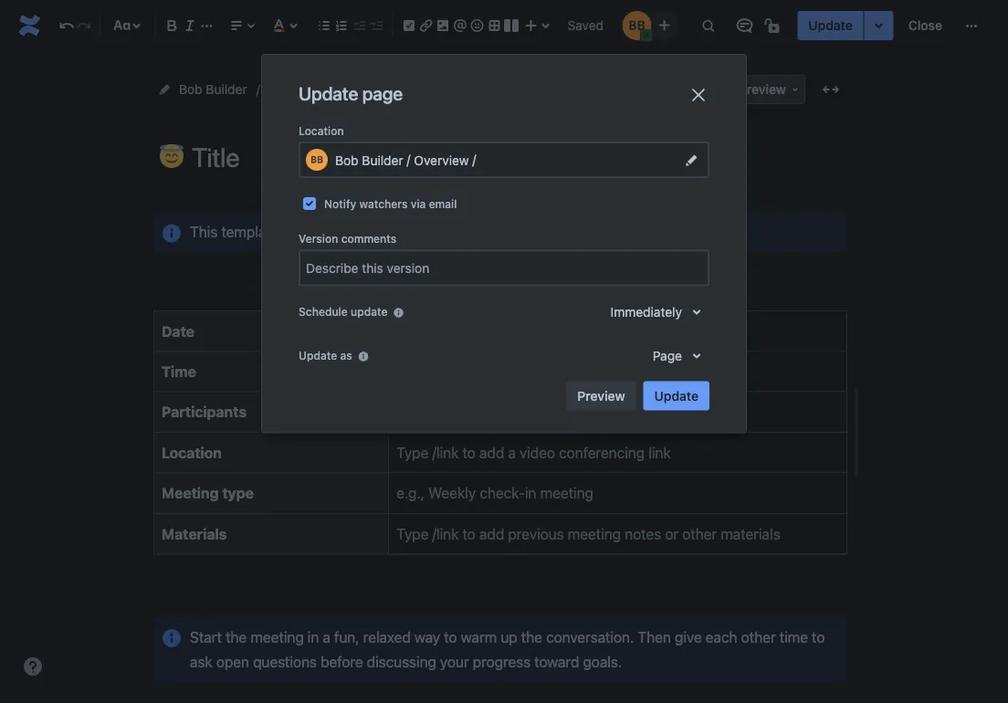Task type: locate. For each thing, give the bounding box(es) containing it.
panel info image left this
[[161, 222, 183, 244]]

saved
[[568, 18, 604, 33]]

add image, video, or file image
[[432, 15, 454, 37]]

move this page image
[[157, 82, 172, 97]]

meeting right online at top
[[543, 223, 596, 240]]

1 / from the left
[[407, 152, 411, 167]]

online
[[500, 223, 539, 240]]

meeting up questions
[[251, 629, 304, 646]]

link image
[[415, 15, 437, 37]]

1 vertical spatial location
[[162, 444, 222, 462]]

make page full-width image
[[821, 79, 843, 101]]

0 horizontal spatial builder
[[206, 82, 247, 97]]

bob right move this page icon
[[179, 82, 203, 97]]

bob for bob builder / overview /
[[335, 153, 359, 168]]

to right the way
[[444, 629, 457, 646]]

1 vertical spatial meeting
[[251, 629, 304, 646]]

0 horizontal spatial location
[[162, 444, 222, 462]]

2 panel info image from the top
[[161, 628, 183, 650]]

update page
[[299, 82, 403, 104]]

0 vertical spatial meeting
[[543, 223, 596, 240]]

1 vertical spatial panel info image
[[161, 628, 183, 650]]

0 vertical spatial panel info image
[[161, 222, 183, 244]]

update as
[[299, 350, 353, 362]]

bob
[[179, 82, 203, 97], [335, 153, 359, 168]]

bob inside bob builder / overview /
[[335, 153, 359, 168]]

page
[[363, 82, 403, 104]]

panel info image
[[161, 222, 183, 244], [161, 628, 183, 650]]

0 horizontal spatial meeting
[[251, 629, 304, 646]]

indent tab image
[[366, 15, 388, 37]]

update button left adjust update settings icon
[[798, 11, 864, 40]]

builder inside bob builder / overview /
[[362, 153, 404, 168]]

goals.
[[583, 654, 623, 671]]

time
[[162, 363, 196, 380]]

1 horizontal spatial overview
[[414, 153, 469, 168]]

management
[[600, 223, 686, 240]]

builder for bob builder
[[206, 82, 247, 97]]

brought
[[297, 223, 349, 240]]

builder up watchers
[[362, 153, 404, 168]]

overview up email at the top of the page
[[414, 153, 469, 168]]

schedule
[[299, 306, 348, 318]]

schedule update
[[299, 306, 388, 318]]

confluence image
[[15, 11, 44, 40], [15, 11, 44, 40]]

outdent ⇧tab image
[[348, 15, 370, 37]]

content
[[269, 82, 316, 97]]

an
[[480, 223, 496, 240]]

to
[[353, 223, 366, 240], [444, 629, 457, 646], [812, 629, 826, 646]]

update button
[[798, 11, 864, 40], [644, 381, 710, 411]]

1 panel info image from the top
[[161, 222, 183, 244]]

update
[[351, 306, 388, 318]]

builder right move this page icon
[[206, 82, 247, 97]]

update button down page popup button
[[644, 381, 710, 411]]

you
[[370, 223, 393, 240]]

notify
[[324, 197, 357, 210]]

overview link
[[338, 79, 393, 101]]

location inside main content area, start typing to enter text. text field
[[162, 444, 222, 462]]

update left page
[[299, 82, 358, 104]]

preview
[[578, 388, 626, 403]]

tool.
[[689, 223, 718, 240]]

close button
[[898, 11, 954, 40]]

the up 'open'
[[226, 629, 247, 646]]

1 horizontal spatial meeting
[[543, 223, 596, 240]]

the right up
[[522, 629, 543, 646]]

participants
[[162, 404, 247, 421]]

location up the meeting
[[162, 444, 222, 462]]

0 horizontal spatial the
[[226, 629, 247, 646]]

0 vertical spatial update button
[[798, 11, 864, 40]]

overview inside bob builder / overview /
[[414, 153, 469, 168]]

then
[[638, 629, 672, 646]]

0 horizontal spatial /
[[407, 152, 411, 167]]

1 horizontal spatial bob
[[335, 153, 359, 168]]

layouts image
[[501, 15, 523, 37]]

update
[[809, 18, 853, 33], [299, 82, 358, 104], [299, 350, 337, 362], [655, 388, 699, 403]]

1 vertical spatial overview
[[414, 153, 469, 168]]

panel info image left start
[[161, 628, 183, 650]]

schedule your update for a future date. notifications will be sent when the page is updated image
[[392, 306, 406, 320]]

Version comments field
[[301, 252, 708, 285]]

builder
[[206, 82, 247, 97], [362, 153, 404, 168]]

bob builder
[[179, 82, 247, 97]]

1 horizontal spatial to
[[444, 629, 457, 646]]

/
[[407, 152, 411, 167], [473, 152, 477, 167]]

overview
[[338, 82, 393, 97], [414, 153, 469, 168]]

update left adjust update settings icon
[[809, 18, 853, 33]]

1 vertical spatial bob
[[335, 153, 359, 168]]

content link
[[269, 79, 316, 101]]

1 horizontal spatial location
[[299, 124, 344, 137]]

0 horizontal spatial update button
[[644, 381, 710, 411]]

1 horizontal spatial the
[[522, 629, 543, 646]]

time
[[780, 629, 809, 646]]

version comments
[[299, 233, 397, 245]]

panel info image for this
[[161, 222, 183, 244]]

location down update page on the top of page
[[299, 124, 344, 137]]

2 the from the left
[[522, 629, 543, 646]]

0 vertical spatial bob
[[179, 82, 203, 97]]

bob builder / overview /
[[335, 152, 480, 168]]

meeting
[[543, 223, 596, 240], [251, 629, 304, 646]]

1 horizontal spatial /
[[473, 152, 477, 167]]

Give this page a title text field
[[192, 143, 848, 173]]

builder for bob builder / overview /
[[362, 153, 404, 168]]

to right time
[[812, 629, 826, 646]]

0 horizontal spatial bob
[[179, 82, 203, 97]]

start
[[190, 629, 222, 646]]

Main content area, start typing to enter text. text field
[[143, 211, 861, 704]]

your
[[440, 654, 469, 671]]

panel info image for start
[[161, 628, 183, 650]]

bullet list ⌘⇧8 image
[[313, 15, 335, 37]]

before
[[321, 654, 363, 671]]

overview down outdent ⇧tab 'icon' at the left top of the page
[[338, 82, 393, 97]]

0 vertical spatial builder
[[206, 82, 247, 97]]

bob up notify
[[335, 153, 359, 168]]

1 horizontal spatial update button
[[798, 11, 864, 40]]

action item image
[[398, 15, 420, 37]]

to left you
[[353, 223, 366, 240]]

the
[[226, 629, 247, 646], [522, 629, 543, 646]]

1 horizontal spatial builder
[[362, 153, 404, 168]]

location
[[299, 124, 344, 137], [162, 444, 222, 462]]

way
[[415, 629, 441, 646]]

by
[[397, 223, 413, 240]]

each
[[706, 629, 738, 646]]

ask
[[190, 654, 213, 671]]

0 vertical spatial overview
[[338, 82, 393, 97]]

1 vertical spatial builder
[[362, 153, 404, 168]]

mention image
[[450, 15, 471, 37]]



Task type: describe. For each thing, give the bounding box(es) containing it.
close publish modal image
[[688, 84, 710, 106]]

is
[[283, 223, 293, 240]]

discussing
[[367, 654, 437, 671]]

numbered list ⌘⇧7 image
[[331, 15, 353, 37]]

bob for bob builder
[[179, 82, 203, 97]]

email
[[429, 197, 457, 210]]

update down page popup button
[[655, 388, 699, 403]]

italic ⌘i image
[[179, 15, 201, 37]]

2 / from the left
[[473, 152, 477, 167]]

materials
[[162, 525, 227, 543]]

immediately button
[[600, 297, 710, 327]]

relaxed
[[363, 629, 411, 646]]

give
[[675, 629, 702, 646]]

meetical,
[[417, 223, 476, 240]]

immediately
[[611, 304, 683, 319]]

toggle update as blog select image
[[686, 345, 708, 367]]

0 vertical spatial location
[[299, 124, 344, 137]]

type
[[222, 485, 254, 502]]

a
[[323, 629, 331, 646]]

notify watchers via email
[[324, 197, 457, 210]]

open
[[216, 654, 249, 671]]

warm
[[461, 629, 497, 646]]

meeting type
[[162, 485, 254, 502]]

meeting inside start the meeting in a fun, relaxed way to warm up the conversation. then give each other time to ask open questions before discussing your progress toward goals.
[[251, 629, 304, 646]]

this
[[190, 223, 218, 240]]

bold ⌘b image
[[161, 15, 183, 37]]

progress
[[473, 654, 531, 671]]

comments
[[341, 233, 397, 245]]

as
[[340, 350, 353, 362]]

undo ⌘z image
[[56, 15, 78, 37]]

conversation.
[[546, 629, 634, 646]]

template
[[222, 223, 279, 240]]

fun,
[[334, 629, 360, 646]]

2 horizontal spatial to
[[812, 629, 826, 646]]

this template is brought to you by meetical, an online meeting management tool.
[[190, 223, 718, 240]]

version
[[299, 233, 338, 245]]

start the meeting in a fun, relaxed way to warm up the conversation. then give each other time to ask open questions before discussing your progress toward goals.
[[190, 629, 829, 671]]

bob builder image
[[623, 11, 652, 40]]

watchers
[[360, 197, 408, 210]]

1 the from the left
[[226, 629, 247, 646]]

page button
[[642, 341, 710, 371]]

adjust update settings image
[[869, 15, 891, 37]]

redo ⌘⇧z image
[[73, 15, 95, 37]]

1 vertical spatial update button
[[644, 381, 710, 411]]

edit page location image
[[681, 149, 703, 171]]

updating as a blog will move your content to the blog section of the selected space image
[[356, 350, 371, 364]]

0 horizontal spatial to
[[353, 223, 366, 240]]

meeting
[[162, 485, 219, 502]]

up
[[501, 629, 518, 646]]

toggle schedule update dialog image
[[686, 301, 708, 323]]

preview button
[[567, 381, 637, 411]]

table image
[[484, 15, 506, 37]]

page
[[653, 348, 683, 363]]

other
[[742, 629, 776, 646]]

in
[[308, 629, 319, 646]]

toward
[[535, 654, 580, 671]]

questions
[[253, 654, 317, 671]]

close
[[909, 18, 943, 33]]

via
[[411, 197, 426, 210]]

emoji image
[[467, 15, 489, 37]]

update left as
[[299, 350, 337, 362]]

date
[[162, 322, 195, 340]]

bob builder link
[[179, 79, 247, 101]]

0 horizontal spatial overview
[[338, 82, 393, 97]]



Task type: vqa. For each thing, say whether or not it's contained in the screenshot.
ISSUES related to Search issues link
no



